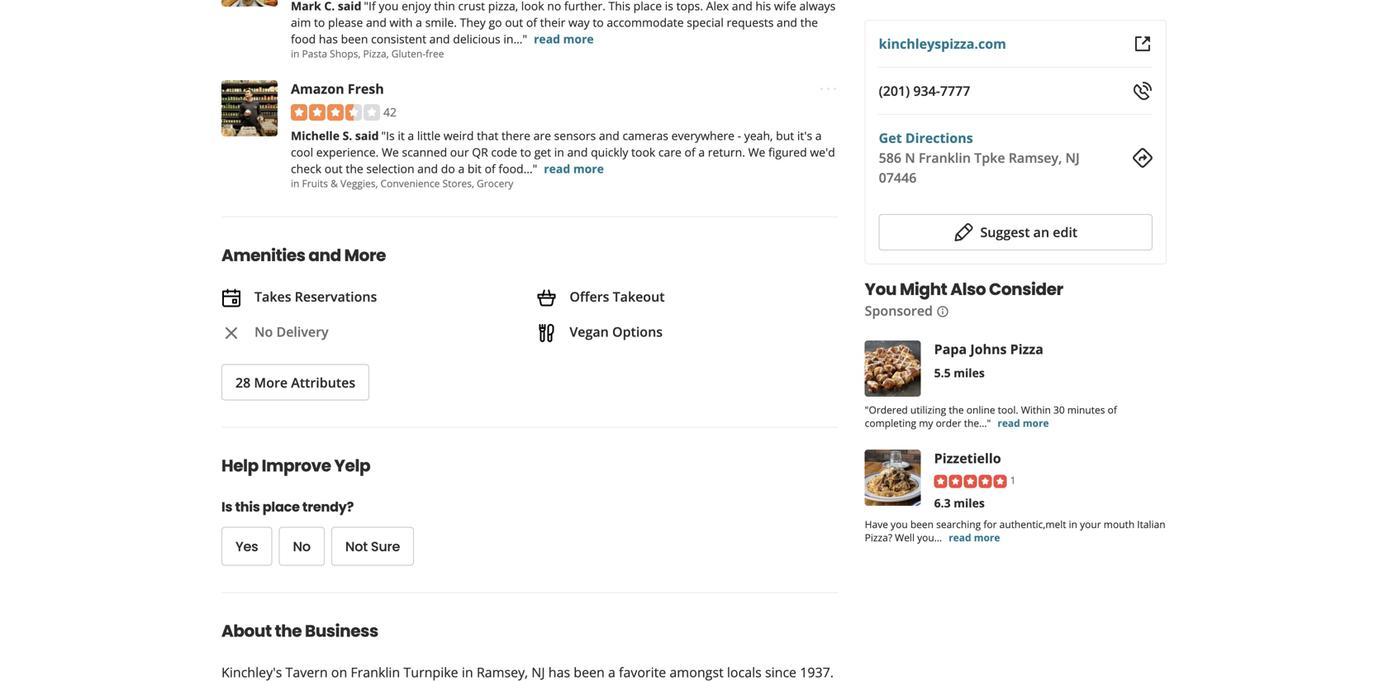 Task type: vqa. For each thing, say whether or not it's contained in the screenshot.
the reviews) on the bottom
no



Task type: describe. For each thing, give the bounding box(es) containing it.
an
[[1034, 223, 1050, 241]]

16 info v2 image
[[937, 305, 950, 318]]

bit
[[468, 161, 482, 176]]

no for no delivery
[[255, 323, 273, 341]]

everywhere
[[672, 128, 735, 143]]

in inside "is it a little weird that there are sensors and cameras everywhere - yeah, but it's a cool experience. we scanned our qr code to get in and quickly took care of a return. we figured we'd check out the selection and do a bit of food…"
[[554, 144, 564, 160]]

their
[[540, 14, 566, 30]]

franklin
[[919, 149, 971, 167]]

24 reservation v2 image
[[222, 288, 241, 308]]

a right it's
[[816, 128, 822, 143]]

miles inside "papa johns pizza 5.5 miles"
[[954, 365, 985, 381]]

you
[[865, 278, 897, 301]]

the inside "ordered utilizing the online tool. within 30 minutes of completing my order the…"
[[949, 403, 964, 417]]

you…
[[918, 531, 943, 544]]

pizzetiello
[[935, 449, 1002, 467]]

934-
[[914, 82, 941, 100]]

no button
[[279, 527, 325, 566]]

read down their
[[534, 31, 560, 47]]

help improve yelp
[[222, 454, 370, 477]]

07446
[[879, 169, 917, 186]]

24 pencil v2 image
[[954, 222, 974, 242]]

always
[[800, 0, 836, 14]]

you might also consider
[[865, 278, 1064, 301]]

also
[[951, 278, 986, 301]]

there
[[502, 128, 531, 143]]

out inside "if you enjoy thin crust pizza, look no further. this place is tops. alex and his wife always aim to please and with a smile. they go out of their way to accommodate special requests and the food has been consistent and delicious in…"
[[505, 14, 523, 30]]

edit
[[1053, 223, 1078, 241]]

smile.
[[425, 14, 457, 30]]

read more link down sensors
[[544, 161, 604, 176]]

28
[[236, 374, 251, 391]]

convenience
[[381, 176, 440, 190]]

aim
[[291, 14, 311, 30]]

for
[[984, 517, 997, 531]]

1 we from the left
[[382, 144, 399, 160]]

and down smile.
[[430, 31, 450, 47]]

of inside "if you enjoy thin crust pizza, look no further. this place is tops. alex and his wife always aim to please and with a smile. they go out of their way to accommodate special requests and the food has been consistent and delicious in…"
[[526, 14, 537, 30]]

papa johns pizza image
[[865, 341, 921, 397]]

accommodate
[[607, 14, 684, 30]]

of right bit
[[485, 161, 496, 176]]

read left within
[[998, 416, 1021, 430]]

a right do
[[458, 161, 465, 176]]

quickly
[[591, 144, 629, 160]]

and down scanned
[[418, 161, 438, 176]]

papa johns pizza link
[[935, 340, 1044, 358]]

stores,
[[443, 176, 474, 190]]

42
[[384, 104, 397, 120]]

24 shopping v2 image
[[537, 288, 557, 308]]

scanned
[[402, 144, 447, 160]]

with
[[390, 14, 413, 30]]

a right 'it' at the left of page
[[408, 128, 414, 143]]

delivery
[[276, 323, 329, 341]]

more for read more link under 6.3 miles
[[974, 531, 1001, 544]]

cool
[[291, 144, 313, 160]]

trendy?
[[302, 498, 354, 516]]

italian
[[1138, 517, 1166, 531]]

pizzetiello image
[[865, 450, 921, 506]]

in fruits & veggies, convenience stores, grocery
[[291, 176, 514, 190]]

help improve yelp element
[[195, 427, 839, 566]]

takes reservations
[[255, 288, 377, 305]]

food
[[291, 31, 316, 47]]

in left fruits
[[291, 176, 300, 190]]

within
[[1021, 403, 1051, 417]]

pasta
[[302, 47, 327, 60]]

to inside "is it a little weird that there are sensors and cameras everywhere - yeah, but it's a cool experience. we scanned our qr code to get in and quickly took care of a return. we figured we'd check out the selection and do a bit of food…"
[[520, 144, 532, 160]]

have you been searching for authentic,melt in your mouth italian pizza? well you…
[[865, 517, 1166, 544]]

michelle s. said
[[291, 128, 379, 143]]

24 directions v2 image
[[1133, 148, 1153, 168]]

crust
[[458, 0, 485, 14]]

5 star rating image
[[935, 475, 1007, 488]]

shops,
[[330, 47, 361, 60]]

"if
[[364, 0, 376, 14]]

get directions 586 n franklin tpke ramsey, nj 07446
[[879, 129, 1080, 186]]

vegan options
[[570, 323, 663, 341]]

it
[[398, 128, 405, 143]]

has
[[319, 31, 338, 47]]

place inside "if you enjoy thin crust pizza, look no further. this place is tops. alex and his wife always aim to please and with a smile. they go out of their way to accommodate special requests and the food has been consistent and delicious in…"
[[634, 0, 662, 14]]

the inside "is it a little weird that there are sensors and cameras everywhere - yeah, but it's a cool experience. we scanned our qr code to get in and quickly took care of a return. we figured we'd check out the selection and do a bit of food…"
[[346, 161, 364, 176]]

"if you enjoy thin crust pizza, look no further. this place is tops. alex and his wife always aim to please and with a smile. they go out of their way to accommodate special requests and the food has been consistent and delicious in…"
[[291, 0, 836, 47]]

further.
[[565, 0, 606, 14]]

in inside have you been searching for authentic,melt in your mouth italian pizza? well you…
[[1069, 517, 1078, 531]]

cameras
[[623, 128, 669, 143]]

look
[[521, 0, 544, 14]]

food…"
[[499, 161, 537, 176]]

utilizing
[[911, 403, 947, 417]]

consistent
[[371, 31, 427, 47]]

24 external link v2 image
[[1133, 34, 1153, 54]]

been inside have you been searching for authentic,melt in your mouth italian pizza? well you…
[[911, 517, 934, 531]]

kinchleyspizza.com link
[[879, 35, 1007, 52]]

2 horizontal spatial to
[[593, 14, 604, 30]]

about the business
[[222, 620, 378, 643]]

1 horizontal spatial more
[[344, 244, 386, 267]]

24 food v2 image
[[537, 323, 557, 343]]

and down sensors
[[567, 144, 588, 160]]

nj
[[1066, 149, 1080, 167]]

not
[[345, 537, 368, 556]]

suggest an edit button
[[879, 214, 1153, 250]]

(201)
[[879, 82, 910, 100]]

30
[[1054, 403, 1065, 417]]

code
[[491, 144, 517, 160]]

read right you…
[[949, 531, 972, 544]]

0 horizontal spatial to
[[314, 14, 325, 30]]

24 more v2 image
[[819, 79, 839, 99]]

sensors
[[554, 128, 596, 143]]

is
[[222, 498, 232, 516]]

takeout
[[613, 288, 665, 305]]

requests
[[727, 14, 774, 30]]

delicious
[[453, 31, 501, 47]]

amenities and more element
[[195, 216, 852, 401]]

tpke
[[975, 149, 1006, 167]]

get
[[535, 144, 551, 160]]

and up quickly
[[599, 128, 620, 143]]

the inside about the business element
[[275, 620, 302, 643]]

read more link left '30'
[[998, 416, 1049, 430]]

you for have
[[891, 517, 908, 531]]

johns
[[971, 340, 1007, 358]]

the inside "if you enjoy thin crust pizza, look no further. this place is tops. alex and his wife always aim to please and with a smile. they go out of their way to accommodate special requests and the food has been consistent and delicious in…"
[[801, 14, 818, 30]]

2 miles from the top
[[954, 495, 985, 511]]

suggest
[[981, 223, 1030, 241]]

his
[[756, 0, 771, 14]]

pizza,
[[363, 47, 389, 60]]

qr
[[472, 144, 488, 160]]

read down get
[[544, 161, 571, 176]]

veggies,
[[341, 176, 378, 190]]

more for read more link underneath their
[[563, 31, 594, 47]]

2 we from the left
[[749, 144, 766, 160]]

no
[[547, 0, 562, 14]]

place inside 'help improve yelp' element
[[263, 498, 300, 516]]



Task type: locate. For each thing, give the bounding box(es) containing it.
your
[[1080, 517, 1102, 531]]

1 vertical spatial miles
[[954, 495, 985, 511]]

not sure button
[[331, 527, 414, 566]]

said
[[355, 128, 379, 143]]

no down is this place trendy?
[[293, 537, 311, 556]]

offers takeout
[[570, 288, 665, 305]]

amazon fresh image
[[222, 80, 278, 136]]

fresh
[[348, 80, 384, 97]]

6.3
[[935, 495, 951, 511]]

in pasta shops, pizza, gluten-free
[[291, 47, 444, 60]]

business
[[305, 620, 378, 643]]

0 horizontal spatial we
[[382, 144, 399, 160]]

our
[[450, 144, 469, 160]]

not sure
[[345, 537, 400, 556]]

more for read more link under sensors
[[574, 161, 604, 176]]

miles down '5 star rating' image
[[954, 495, 985, 511]]

get directions link
[[879, 129, 973, 147]]

offers
[[570, 288, 610, 305]]

more down way
[[563, 31, 594, 47]]

searching
[[937, 517, 981, 531]]

more left '30'
[[1023, 416, 1049, 430]]

this
[[609, 0, 631, 14]]

more down 6.3 miles
[[974, 531, 1001, 544]]

out
[[505, 14, 523, 30], [325, 161, 343, 176]]

out inside "is it a little weird that there are sensors and cameras everywhere - yeah, but it's a cool experience. we scanned our qr code to get in and quickly took care of a return. we figured we'd check out the selection and do a bit of food…"
[[325, 161, 343, 176]]

s.
[[343, 128, 352, 143]]

of right the minutes
[[1108, 403, 1118, 417]]

1 horizontal spatial you
[[891, 517, 908, 531]]

and down '"if'
[[366, 14, 387, 30]]

took
[[632, 144, 656, 160]]

yelp
[[334, 454, 370, 477]]

1 horizontal spatial place
[[634, 0, 662, 14]]

0 vertical spatial you
[[379, 0, 399, 14]]

group
[[222, 527, 722, 566]]

of right care
[[685, 144, 696, 160]]

miles right 5.5
[[954, 365, 985, 381]]

1 vertical spatial no
[[293, 537, 311, 556]]

thin
[[434, 0, 455, 14]]

amazon fresh
[[291, 80, 384, 97]]

a down everywhere
[[699, 144, 705, 160]]

might
[[900, 278, 948, 301]]

&
[[331, 176, 338, 190]]

it's
[[798, 128, 813, 143]]

you for "if
[[379, 0, 399, 14]]

mouth
[[1104, 517, 1135, 531]]

group containing yes
[[222, 527, 722, 566]]

more down quickly
[[574, 161, 604, 176]]

24 close v2 image
[[222, 323, 241, 343]]

wife
[[774, 0, 797, 14]]

directions
[[906, 129, 973, 147]]

go
[[489, 14, 502, 30]]

0 horizontal spatial no
[[255, 323, 273, 341]]

0 vertical spatial been
[[341, 31, 368, 47]]

more for read more link on the left of '30'
[[1023, 416, 1049, 430]]

1 horizontal spatial been
[[911, 517, 934, 531]]

fruits
[[302, 176, 328, 190]]

but
[[776, 128, 795, 143]]

yes button
[[222, 527, 272, 566]]

in right get
[[554, 144, 564, 160]]

have
[[865, 517, 889, 531]]

more up 'reservations'
[[344, 244, 386, 267]]

in left your at the bottom
[[1069, 517, 1078, 531]]

more right "28"
[[254, 374, 288, 391]]

we up the 'selection'
[[382, 144, 399, 160]]

1 miles from the top
[[954, 365, 985, 381]]

consider
[[989, 278, 1064, 301]]

0 vertical spatial miles
[[954, 365, 985, 381]]

no
[[255, 323, 273, 341], [293, 537, 311, 556]]

n
[[905, 149, 916, 167]]

read more down sensors
[[544, 161, 604, 176]]

and down wife
[[777, 14, 798, 30]]

read more link down their
[[534, 31, 594, 47]]

-
[[738, 128, 742, 143]]

no inside amenities and more element
[[255, 323, 273, 341]]

more
[[344, 244, 386, 267], [254, 374, 288, 391]]

1 vertical spatial out
[[325, 161, 343, 176]]

in
[[291, 47, 300, 60], [554, 144, 564, 160], [291, 176, 300, 190], [1069, 517, 1078, 531]]

28 more attributes
[[236, 374, 356, 391]]

0 horizontal spatial you
[[379, 0, 399, 14]]

amazon fresh link
[[291, 80, 384, 97]]

1 horizontal spatial no
[[293, 537, 311, 556]]

read more down their
[[534, 31, 594, 47]]

the left online
[[949, 403, 964, 417]]

tops.
[[677, 0, 703, 14]]

0 vertical spatial out
[[505, 14, 523, 30]]

to right way
[[593, 14, 604, 30]]

0 horizontal spatial more
[[254, 374, 288, 391]]

the right about
[[275, 620, 302, 643]]

to left get
[[520, 144, 532, 160]]

"ordered utilizing the online tool. within 30 minutes of completing my order the…"
[[865, 403, 1118, 430]]

place right this
[[263, 498, 300, 516]]

we down yeah,
[[749, 144, 766, 160]]

0 vertical spatial more
[[344, 244, 386, 267]]

grocery
[[477, 176, 514, 190]]

no for no
[[293, 537, 311, 556]]

a down enjoy
[[416, 14, 422, 30]]

"is it a little weird that there are sensors and cameras everywhere - yeah, but it's a cool experience. we scanned our qr code to get in and quickly took care of a return. we figured we'd check out the selection and do a bit of food…"
[[291, 128, 836, 176]]

options
[[613, 323, 663, 341]]

you right '"if'
[[379, 0, 399, 14]]

more inside 28 more attributes "dropdown button"
[[254, 374, 288, 391]]

the down experience.
[[346, 161, 364, 176]]

amenities
[[222, 244, 305, 267]]

about
[[222, 620, 272, 643]]

free
[[426, 47, 444, 60]]

out down experience.
[[325, 161, 343, 176]]

read more link down 6.3 miles
[[949, 531, 1001, 544]]

1 vertical spatial been
[[911, 517, 934, 531]]

no delivery
[[255, 323, 329, 341]]

sure
[[371, 537, 400, 556]]

no right 24 close v2 icon
[[255, 323, 273, 341]]

in left pasta
[[291, 47, 300, 60]]

1 horizontal spatial we
[[749, 144, 766, 160]]

you inside have you been searching for authentic,melt in your mouth italian pizza? well you…
[[891, 517, 908, 531]]

gluten-
[[392, 47, 426, 60]]

1 vertical spatial place
[[263, 498, 300, 516]]

place up accommodate
[[634, 0, 662, 14]]

of down look
[[526, 14, 537, 30]]

you inside "if you enjoy thin crust pizza, look no further. this place is tops. alex and his wife always aim to please and with a smile. they go out of their way to accommodate special requests and the food has been consistent and delicious in…"
[[379, 0, 399, 14]]

7777
[[941, 82, 971, 100]]

0 horizontal spatial been
[[341, 31, 368, 47]]

that
[[477, 128, 499, 143]]

(201) 934-7777
[[879, 82, 971, 100]]

0 vertical spatial no
[[255, 323, 273, 341]]

are
[[534, 128, 551, 143]]

online
[[967, 403, 996, 417]]

vegan
[[570, 323, 609, 341]]

1 horizontal spatial out
[[505, 14, 523, 30]]

you right have at the bottom right of the page
[[891, 517, 908, 531]]

1 horizontal spatial to
[[520, 144, 532, 160]]

3.5 star rating image
[[291, 104, 380, 121]]

miles
[[954, 365, 985, 381], [954, 495, 985, 511]]

and up requests
[[732, 0, 753, 14]]

1
[[1011, 473, 1016, 487]]

no inside button
[[293, 537, 311, 556]]

michelle
[[291, 128, 340, 143]]

to right the aim
[[314, 14, 325, 30]]

get
[[879, 129, 902, 147]]

in…"
[[504, 31, 527, 47]]

read more down 6.3 miles
[[949, 531, 1001, 544]]

a inside "if you enjoy thin crust pizza, look no further. this place is tops. alex and his wife always aim to please and with a smile. they go out of their way to accommodate special requests and the food has been consistent and delicious in…"
[[416, 14, 422, 30]]

of
[[526, 14, 537, 30], [685, 144, 696, 160], [485, 161, 496, 176], [1108, 403, 1118, 417]]

authentic,melt
[[1000, 517, 1067, 531]]

24 phone v2 image
[[1133, 81, 1153, 101]]

little
[[417, 128, 441, 143]]

group inside 'help improve yelp' element
[[222, 527, 722, 566]]

about the business element
[[195, 592, 839, 681]]

"is
[[381, 128, 395, 143]]

reservations
[[295, 288, 377, 305]]

papa
[[935, 340, 967, 358]]

of inside "ordered utilizing the online tool. within 30 minutes of completing my order the…"
[[1108, 403, 1118, 417]]

way
[[569, 14, 590, 30]]

we
[[382, 144, 399, 160], [749, 144, 766, 160]]

read more left '30'
[[998, 416, 1049, 430]]

0 horizontal spatial out
[[325, 161, 343, 176]]

out up in…"
[[505, 14, 523, 30]]

586
[[879, 149, 902, 167]]

0 horizontal spatial place
[[263, 498, 300, 516]]

been left the 'searching'
[[911, 517, 934, 531]]

return.
[[708, 144, 746, 160]]

been inside "if you enjoy thin crust pizza, look no further. this place is tops. alex and his wife always aim to please and with a smile. they go out of their way to accommodate special requests and the food has been consistent and delicious in…"
[[341, 31, 368, 47]]

1 vertical spatial more
[[254, 374, 288, 391]]

and up takes reservations
[[309, 244, 341, 267]]

they
[[460, 14, 486, 30]]

read more link
[[534, 31, 594, 47], [544, 161, 604, 176], [998, 416, 1049, 430], [949, 531, 1001, 544]]

been down 'please'
[[341, 31, 368, 47]]

the down always
[[801, 14, 818, 30]]

0 vertical spatial place
[[634, 0, 662, 14]]

1 vertical spatial you
[[891, 517, 908, 531]]

read
[[534, 31, 560, 47], [544, 161, 571, 176], [998, 416, 1021, 430], [949, 531, 972, 544]]

is
[[665, 0, 674, 14]]



